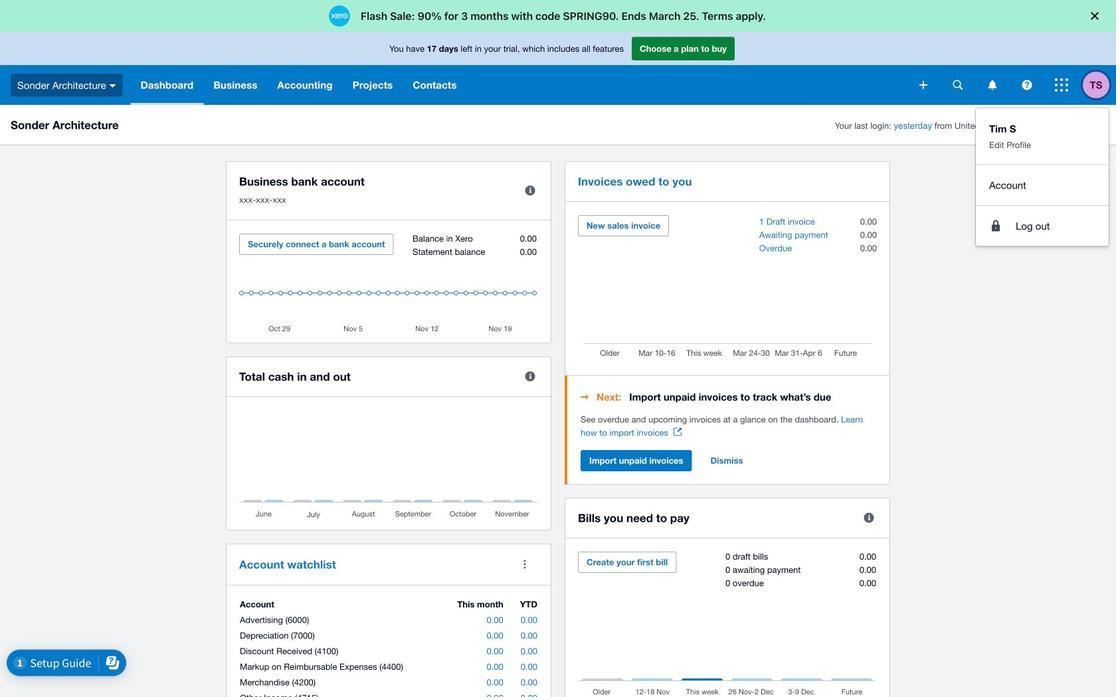 Task type: describe. For each thing, give the bounding box(es) containing it.
empty state of the bills widget with a 'create your first bill' button and an unpopulated column graph. image
[[578, 552, 877, 698]]

1 horizontal spatial svg image
[[953, 80, 963, 90]]

empty state bank feed widget with a tooltip explaining the feature. includes a 'securely connect a bank account' button and a data-less flat line graph marking four weekly dates, indicating future account balance tracking. image
[[239, 234, 538, 333]]

opens in a new tab image
[[674, 428, 682, 436]]



Task type: locate. For each thing, give the bounding box(es) containing it.
panel body document
[[581, 413, 877, 440], [581, 413, 877, 440]]

banner
[[0, 32, 1116, 246]]

list box
[[976, 108, 1109, 246]]

0 horizontal spatial svg image
[[920, 81, 928, 89]]

group
[[976, 108, 1109, 246]]

dialog
[[0, 0, 1116, 32]]

empty state widget for the total cash in and out feature, displaying a column graph summarising bank transaction data as total money in versus total money out across all connected bank accounts, enabling a visual comparison of the two amounts. image
[[239, 411, 538, 520]]

svg image
[[1055, 78, 1069, 92], [988, 80, 997, 90], [1022, 80, 1032, 90], [109, 84, 116, 88]]

svg image
[[953, 80, 963, 90], [920, 81, 928, 89]]

heading
[[581, 389, 877, 405]]

accounts watchlist options image
[[512, 552, 538, 578]]



Task type: vqa. For each thing, say whether or not it's contained in the screenshot.
Dashboard
no



